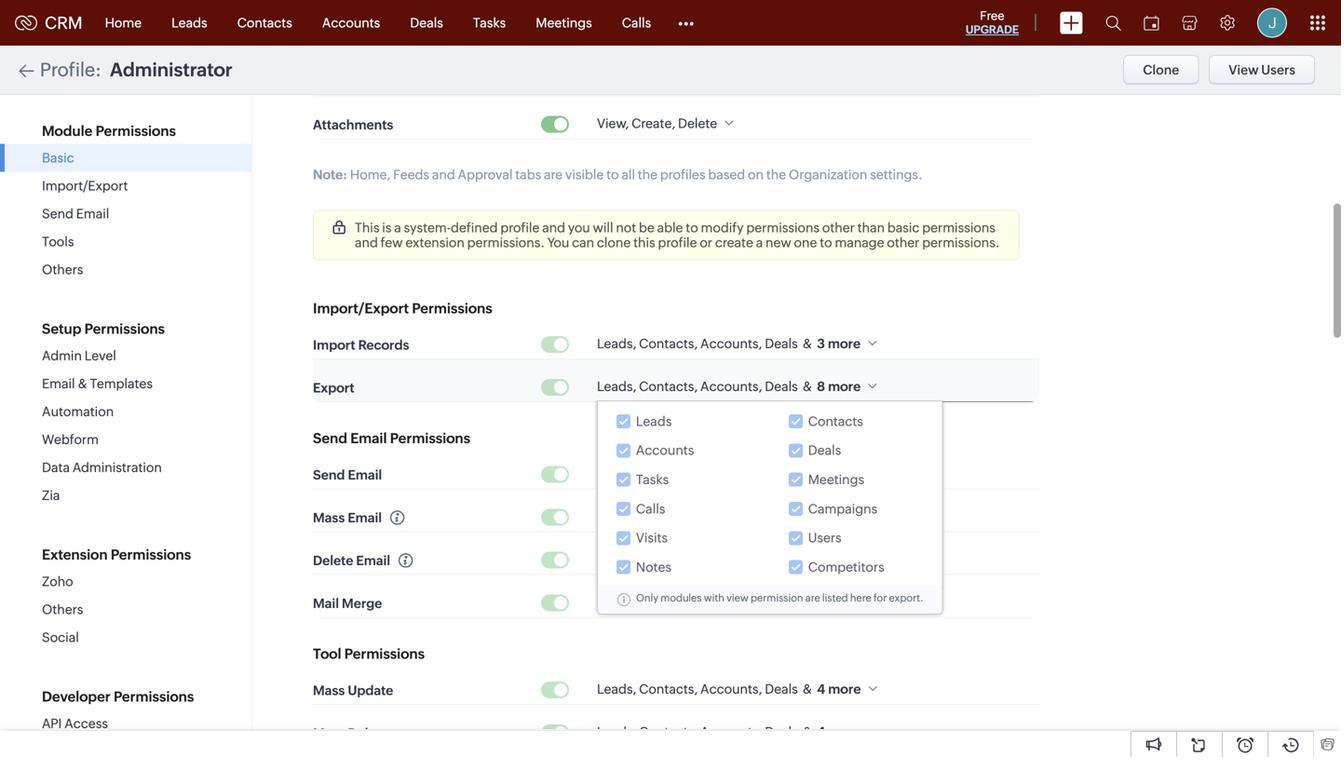 Task type: vqa. For each thing, say whether or not it's contained in the screenshot.
8th Leads, from the bottom of the page
yes



Task type: describe. For each thing, give the bounding box(es) containing it.
basic
[[888, 220, 920, 235]]

create,
[[632, 116, 676, 131]]

email up the merge on the bottom left
[[356, 554, 390, 568]]

mass for mass email
[[313, 511, 345, 526]]

note: home, feeds and approval tabs are visible to all the profiles based on the organization settings.
[[313, 167, 923, 182]]

4 contacts, from the top
[[639, 509, 698, 524]]

view users button
[[1209, 55, 1315, 85]]

clone
[[1143, 62, 1180, 77]]

view
[[1229, 62, 1259, 77]]

1 horizontal spatial and
[[432, 167, 455, 182]]

you
[[568, 220, 590, 235]]

0 horizontal spatial send email
[[42, 206, 109, 221]]

2 leads, contacts, accounts, deals & 4 more from the top
[[597, 725, 861, 740]]

mass update
[[313, 684, 393, 698]]

or
[[700, 235, 713, 250]]

1 leads, from the top
[[597, 336, 637, 351]]

templates
[[90, 376, 153, 391]]

0 horizontal spatial a
[[394, 220, 401, 235]]

& for import records
[[803, 336, 812, 351]]

email down send email permissions
[[348, 468, 382, 483]]

import records
[[313, 338, 409, 353]]

mass delete
[[313, 726, 388, 741]]

1 vertical spatial delete
[[313, 554, 353, 568]]

1 4 from the top
[[817, 682, 826, 697]]

module
[[42, 123, 93, 139]]

Other Modules field
[[666, 8, 706, 38]]

1 horizontal spatial send email
[[313, 468, 382, 483]]

1 contacts, from the top
[[639, 336, 698, 351]]

mail merge
[[313, 596, 382, 611]]

0 vertical spatial meetings
[[536, 15, 592, 30]]

only modules with view permission are listed here for export.
[[636, 593, 924, 604]]

1 horizontal spatial are
[[806, 593, 820, 604]]

send email permissions
[[313, 430, 471, 447]]

export
[[313, 381, 355, 396]]

search image
[[1106, 15, 1122, 31]]

7 accounts, from the top
[[701, 725, 762, 740]]

free
[[980, 9, 1005, 23]]

this
[[355, 220, 380, 235]]

crm link
[[15, 13, 83, 32]]

mass for mass update
[[313, 684, 345, 698]]

system-
[[404, 220, 451, 235]]

import/export for import/export
[[42, 178, 128, 193]]

0 horizontal spatial tasks
[[473, 15, 506, 30]]

only
[[636, 593, 659, 604]]

0 vertical spatial contacts
[[237, 15, 292, 30]]

mass for mass delete
[[313, 726, 345, 741]]

view
[[727, 593, 749, 604]]

4 accounts, from the top
[[701, 552, 762, 567]]

1 horizontal spatial to
[[686, 220, 698, 235]]

4 leads, from the top
[[597, 509, 637, 524]]

not
[[616, 220, 636, 235]]

records
[[358, 338, 409, 353]]

5 leads, from the top
[[597, 552, 637, 567]]

3 accounts, from the top
[[701, 466, 762, 481]]

zoho
[[42, 574, 73, 589]]

you
[[548, 235, 569, 250]]

calendar image
[[1144, 15, 1160, 30]]

new
[[766, 235, 792, 250]]

zia
[[42, 488, 60, 503]]

deals link
[[395, 0, 458, 45]]

leads, contacts, accounts, deals & 3 more
[[597, 336, 861, 351]]

2 permissions from the left
[[923, 220, 996, 235]]

permissions for developer permissions
[[114, 689, 194, 705]]

view users
[[1229, 62, 1296, 77]]

webform
[[42, 432, 99, 447]]

more for 8
[[828, 379, 861, 394]]

campaigns
[[808, 502, 878, 516]]

leads, contacts, deals
[[597, 509, 734, 524]]

0 horizontal spatial to
[[607, 167, 619, 182]]

2 leads, contacts, accounts, deals from the top
[[597, 552, 798, 567]]

2 4 from the top
[[817, 725, 826, 740]]

8
[[817, 379, 825, 394]]

0 horizontal spatial accounts
[[322, 15, 380, 30]]

access
[[64, 716, 108, 731]]

2 horizontal spatial and
[[542, 220, 566, 235]]

based
[[708, 167, 745, 182]]

clone button
[[1124, 55, 1199, 85]]

home
[[105, 15, 142, 30]]

email & templates
[[42, 376, 153, 391]]

import/export for import/export permissions
[[313, 300, 409, 317]]

0 vertical spatial send
[[42, 206, 74, 221]]

this is a system-defined profile and you will not be able to modify permissions other than basic permissions and few extension permissions. you can clone this profile or create a new one to manage other permissions.
[[355, 220, 1000, 250]]

basic
[[42, 150, 74, 165]]

tools
[[42, 234, 74, 249]]

data
[[42, 460, 70, 475]]

approval
[[458, 167, 513, 182]]

1 permissions. from the left
[[467, 235, 545, 250]]

create
[[715, 235, 754, 250]]

0 horizontal spatial other
[[823, 220, 855, 235]]

visible
[[566, 167, 604, 182]]

leads link
[[157, 0, 222, 45]]

accounts link
[[307, 0, 395, 45]]

admin level
[[42, 348, 116, 363]]

1 others from the top
[[42, 262, 83, 277]]

5 contacts, from the top
[[639, 552, 698, 567]]

1 permissions from the left
[[747, 220, 820, 235]]

settings.
[[870, 167, 923, 182]]

1 vertical spatial send
[[313, 430, 347, 447]]

home,
[[350, 167, 391, 182]]

administration
[[72, 460, 162, 475]]

update
[[348, 684, 393, 698]]

export.
[[889, 593, 924, 604]]

2 vertical spatial delete
[[348, 726, 388, 741]]

mail
[[313, 596, 339, 611]]

attachments
[[313, 118, 393, 132]]

api
[[42, 716, 62, 731]]

& for export
[[803, 379, 812, 394]]

view,
[[597, 116, 629, 131]]

delete email
[[313, 554, 390, 568]]

1 horizontal spatial tasks
[[636, 472, 669, 487]]

2 contacts, from the top
[[639, 379, 698, 394]]

0 vertical spatial are
[[544, 167, 563, 182]]

setup permissions
[[42, 321, 165, 337]]

api access
[[42, 716, 108, 731]]

clone
[[597, 235, 631, 250]]

merge
[[342, 596, 382, 611]]

upgrade
[[966, 23, 1019, 36]]

1 horizontal spatial a
[[756, 235, 763, 250]]



Task type: locate. For each thing, give the bounding box(es) containing it.
0 vertical spatial users
[[1262, 62, 1296, 77]]

contacts
[[237, 15, 292, 30], [808, 414, 864, 429]]

leads, contacts, accounts, deals up leads, contacts, deals
[[597, 466, 798, 481]]

leads, contacts, accounts, deals for send email
[[597, 466, 798, 481]]

2 vertical spatial mass
[[313, 726, 345, 741]]

leads, contacts, accounts, deals up modules
[[597, 552, 798, 567]]

users down campaigns
[[808, 531, 842, 546]]

able
[[657, 220, 683, 235]]

0 horizontal spatial are
[[544, 167, 563, 182]]

visits
[[636, 531, 668, 546]]

1 vertical spatial are
[[806, 593, 820, 604]]

8 leads, from the top
[[597, 725, 637, 740]]

mass
[[313, 511, 345, 526], [313, 684, 345, 698], [313, 726, 345, 741]]

logo image
[[15, 15, 37, 30]]

mass email
[[313, 511, 382, 526]]

developer
[[42, 689, 111, 705]]

and left is
[[355, 235, 378, 250]]

permissions. left you
[[467, 235, 545, 250]]

calls up visits
[[636, 502, 666, 516]]

permissions for import/export permissions
[[412, 300, 493, 317]]

0 horizontal spatial contacts
[[237, 15, 292, 30]]

4
[[817, 682, 826, 697], [817, 725, 826, 740]]

other left "than"
[[823, 220, 855, 235]]

permissions for setup permissions
[[84, 321, 165, 337]]

6 contacts, from the top
[[639, 595, 698, 610]]

contacts link
[[222, 0, 307, 45]]

on
[[748, 167, 764, 182]]

7 leads, from the top
[[597, 682, 637, 697]]

accounts left deals link
[[322, 15, 380, 30]]

permissions.
[[467, 235, 545, 250], [923, 235, 1000, 250]]

permissions down on at the top right
[[747, 220, 820, 235]]

email down module permissions
[[76, 206, 109, 221]]

contacts right leads link
[[237, 15, 292, 30]]

other
[[823, 220, 855, 235], [887, 235, 920, 250]]

mass up delete email
[[313, 511, 345, 526]]

0 horizontal spatial import/export
[[42, 178, 128, 193]]

mass down the mass update
[[313, 726, 345, 741]]

2 the from the left
[[767, 167, 786, 182]]

a
[[394, 220, 401, 235], [756, 235, 763, 250]]

users inside view users button
[[1262, 62, 1296, 77]]

and left you
[[542, 220, 566, 235]]

calls
[[622, 15, 651, 30], [636, 502, 666, 516]]

1 the from the left
[[638, 167, 658, 182]]

email up delete email
[[348, 511, 382, 526]]

1 horizontal spatial the
[[767, 167, 786, 182]]

free upgrade
[[966, 9, 1019, 36]]

2 others from the top
[[42, 602, 83, 617]]

1 vertical spatial leads, contacts, accounts, deals
[[597, 552, 798, 567]]

all
[[622, 167, 635, 182]]

0 horizontal spatial the
[[638, 167, 658, 182]]

1 horizontal spatial permissions.
[[923, 235, 1000, 250]]

to right one
[[820, 235, 833, 250]]

1 horizontal spatial permissions
[[923, 220, 996, 235]]

send up tools
[[42, 206, 74, 221]]

0 horizontal spatial meetings
[[536, 15, 592, 30]]

1 horizontal spatial accounts
[[636, 443, 694, 458]]

the right on at the top right
[[767, 167, 786, 182]]

& for mass update
[[803, 682, 812, 697]]

one
[[794, 235, 817, 250]]

tasks link
[[458, 0, 521, 45]]

1 vertical spatial meetings
[[808, 472, 865, 487]]

send
[[42, 206, 74, 221], [313, 430, 347, 447], [313, 468, 345, 483]]

tool permissions
[[313, 646, 425, 662]]

1 vertical spatial calls
[[636, 502, 666, 516]]

0 horizontal spatial and
[[355, 235, 378, 250]]

7 contacts, from the top
[[639, 682, 698, 697]]

1 vertical spatial accounts
[[636, 443, 694, 458]]

this
[[634, 235, 656, 250]]

5 accounts, from the top
[[701, 595, 762, 610]]

others
[[42, 262, 83, 277], [42, 602, 83, 617]]

and right feeds
[[432, 167, 455, 182]]

0 vertical spatial others
[[42, 262, 83, 277]]

1 vertical spatial others
[[42, 602, 83, 617]]

import/export down basic
[[42, 178, 128, 193]]

than
[[858, 220, 885, 235]]

level
[[85, 348, 116, 363]]

more for 3
[[828, 336, 861, 351]]

calls left other modules field
[[622, 15, 651, 30]]

send down export
[[313, 430, 347, 447]]

manage
[[835, 235, 885, 250]]

and
[[432, 167, 455, 182], [542, 220, 566, 235], [355, 235, 378, 250]]

others down tools
[[42, 262, 83, 277]]

a left new
[[756, 235, 763, 250]]

automation
[[42, 404, 114, 419]]

extension permissions
[[42, 547, 191, 563]]

users
[[1262, 62, 1296, 77], [808, 531, 842, 546]]

2 mass from the top
[[313, 684, 345, 698]]

tool
[[313, 646, 341, 662]]

can
[[572, 235, 594, 250]]

profile left or
[[658, 235, 697, 250]]

0 horizontal spatial permissions.
[[467, 235, 545, 250]]

1 accounts, from the top
[[701, 336, 762, 351]]

profiles
[[660, 167, 706, 182]]

extension
[[406, 235, 465, 250]]

setup
[[42, 321, 81, 337]]

0 vertical spatial tasks
[[473, 15, 506, 30]]

permissions. right basic
[[923, 235, 1000, 250]]

import/export
[[42, 178, 128, 193], [313, 300, 409, 317]]

0 vertical spatial delete
[[678, 116, 717, 131]]

delete up the mail
[[313, 554, 353, 568]]

data administration
[[42, 460, 162, 475]]

deals
[[410, 15, 443, 30], [765, 336, 798, 351], [765, 379, 798, 394], [808, 443, 842, 458], [765, 466, 798, 481], [701, 509, 734, 524], [765, 552, 798, 567], [765, 595, 798, 610], [765, 682, 798, 697], [765, 725, 798, 740]]

2 horizontal spatial to
[[820, 235, 833, 250]]

admin
[[42, 348, 82, 363]]

send email up tools
[[42, 206, 109, 221]]

1 horizontal spatial profile
[[658, 235, 697, 250]]

0 horizontal spatial permissions
[[747, 220, 820, 235]]

permission
[[751, 593, 804, 604]]

3
[[817, 336, 825, 351]]

create menu image
[[1060, 12, 1083, 34]]

0 vertical spatial import/export
[[42, 178, 128, 193]]

delete down update
[[348, 726, 388, 741]]

search element
[[1095, 0, 1133, 46]]

send email up mass email
[[313, 468, 382, 483]]

social
[[42, 630, 79, 645]]

with
[[704, 593, 725, 604]]

for
[[874, 593, 887, 604]]

leads,
[[597, 336, 637, 351], [597, 379, 637, 394], [597, 466, 637, 481], [597, 509, 637, 524], [597, 552, 637, 567], [597, 595, 637, 610], [597, 682, 637, 697], [597, 725, 637, 740]]

is
[[382, 220, 392, 235]]

defined
[[451, 220, 498, 235]]

1 horizontal spatial other
[[887, 235, 920, 250]]

profile image
[[1258, 8, 1288, 38]]

leads, contacts, accounts, deals & 8 more
[[597, 379, 861, 394]]

2 vertical spatial send
[[313, 468, 345, 483]]

2 permissions. from the left
[[923, 235, 1000, 250]]

others up social
[[42, 602, 83, 617]]

leads, contacts, accounts, deals down notes
[[597, 595, 798, 610]]

6 leads, from the top
[[597, 595, 637, 610]]

3 contacts, from the top
[[639, 466, 698, 481]]

1 vertical spatial 4
[[817, 725, 826, 740]]

import/export up import records
[[313, 300, 409, 317]]

0 vertical spatial accounts
[[322, 15, 380, 30]]

1 leads, contacts, accounts, deals & 4 more from the top
[[597, 682, 861, 697]]

will
[[593, 220, 613, 235]]

email down export
[[350, 430, 387, 447]]

1 vertical spatial tasks
[[636, 472, 669, 487]]

administrator
[[110, 59, 233, 81]]

modify
[[701, 220, 744, 235]]

1 horizontal spatial import/export
[[313, 300, 409, 317]]

are right tabs
[[544, 167, 563, 182]]

import
[[313, 338, 355, 353]]

here
[[850, 593, 872, 604]]

1 vertical spatial users
[[808, 531, 842, 546]]

profile element
[[1247, 0, 1299, 45]]

3 leads, contacts, accounts, deals from the top
[[597, 595, 798, 610]]

leads up administrator
[[172, 15, 207, 30]]

home link
[[90, 0, 157, 45]]

contacts down 8
[[808, 414, 864, 429]]

1 vertical spatial send email
[[313, 468, 382, 483]]

tasks right deals link
[[473, 15, 506, 30]]

users right view on the top right of the page
[[1262, 62, 1296, 77]]

to left or
[[686, 220, 698, 235]]

0 vertical spatial calls
[[622, 15, 651, 30]]

0 horizontal spatial users
[[808, 531, 842, 546]]

meetings
[[536, 15, 592, 30], [808, 472, 865, 487]]

permissions right basic
[[923, 220, 996, 235]]

meetings left calls link
[[536, 15, 592, 30]]

permissions for extension permissions
[[111, 547, 191, 563]]

crm
[[45, 13, 83, 32]]

0 horizontal spatial profile
[[501, 220, 540, 235]]

0 horizontal spatial leads
[[172, 15, 207, 30]]

0 vertical spatial leads, contacts, accounts, deals
[[597, 466, 798, 481]]

other right "than"
[[887, 235, 920, 250]]

send up mass email
[[313, 468, 345, 483]]

1 horizontal spatial meetings
[[808, 472, 865, 487]]

0 vertical spatial leads, contacts, accounts, deals & 4 more
[[597, 682, 861, 697]]

0 vertical spatial 4
[[817, 682, 826, 697]]

developer permissions
[[42, 689, 194, 705]]

0 vertical spatial mass
[[313, 511, 345, 526]]

email down admin at the left top
[[42, 376, 75, 391]]

1 horizontal spatial users
[[1262, 62, 1296, 77]]

leads, contacts, accounts, deals for mail merge
[[597, 595, 798, 610]]

tasks
[[473, 15, 506, 30], [636, 472, 669, 487]]

1 vertical spatial leads
[[636, 414, 672, 429]]

permissions
[[96, 123, 176, 139], [412, 300, 493, 317], [84, 321, 165, 337], [390, 430, 471, 447], [111, 547, 191, 563], [345, 646, 425, 662], [114, 689, 194, 705]]

meetings up campaigns
[[808, 472, 865, 487]]

profile : administrator
[[40, 59, 233, 81]]

delete right create, at the top
[[678, 116, 717, 131]]

permissions for module permissions
[[96, 123, 176, 139]]

1 leads, contacts, accounts, deals from the top
[[597, 466, 798, 481]]

more for 4
[[828, 682, 861, 697]]

1 vertical spatial leads, contacts, accounts, deals & 4 more
[[597, 725, 861, 740]]

8 contacts, from the top
[[639, 725, 698, 740]]

6 accounts, from the top
[[701, 682, 762, 697]]

:
[[95, 59, 102, 81]]

1 horizontal spatial contacts
[[808, 414, 864, 429]]

2 leads, from the top
[[597, 379, 637, 394]]

to
[[607, 167, 619, 182], [686, 220, 698, 235], [820, 235, 833, 250]]

3 leads, from the top
[[597, 466, 637, 481]]

&
[[803, 336, 812, 351], [78, 376, 87, 391], [803, 379, 812, 394], [803, 682, 812, 697], [803, 725, 812, 740]]

mass down tool on the bottom left of page
[[313, 684, 345, 698]]

1 vertical spatial mass
[[313, 684, 345, 698]]

be
[[639, 220, 655, 235]]

1 vertical spatial contacts
[[808, 414, 864, 429]]

module permissions
[[42, 123, 176, 139]]

leads, contacts, accounts, deals
[[597, 466, 798, 481], [597, 552, 798, 567], [597, 595, 798, 610]]

permissions for tool permissions
[[345, 646, 425, 662]]

the right all
[[638, 167, 658, 182]]

leads down leads, contacts, accounts, deals & 8 more
[[636, 414, 672, 429]]

notes
[[636, 560, 672, 575]]

permissions
[[747, 220, 820, 235], [923, 220, 996, 235]]

create menu element
[[1049, 0, 1095, 45]]

tasks up leads, contacts, deals
[[636, 472, 669, 487]]

view, create, delete
[[597, 116, 717, 131]]

a right is
[[394, 220, 401, 235]]

few
[[381, 235, 403, 250]]

1 mass from the top
[[313, 511, 345, 526]]

tabs
[[515, 167, 541, 182]]

3 mass from the top
[[313, 726, 345, 741]]

to left all
[[607, 167, 619, 182]]

2 accounts, from the top
[[701, 379, 762, 394]]

accounts up leads, contacts, deals
[[636, 443, 694, 458]]

0 vertical spatial leads
[[172, 15, 207, 30]]

1 horizontal spatial leads
[[636, 414, 672, 429]]

listed
[[823, 593, 848, 604]]

organization
[[789, 167, 868, 182]]

1 vertical spatial import/export
[[313, 300, 409, 317]]

are left listed
[[806, 593, 820, 604]]

2 vertical spatial leads, contacts, accounts, deals
[[597, 595, 798, 610]]

profile left you
[[501, 220, 540, 235]]

0 vertical spatial send email
[[42, 206, 109, 221]]



